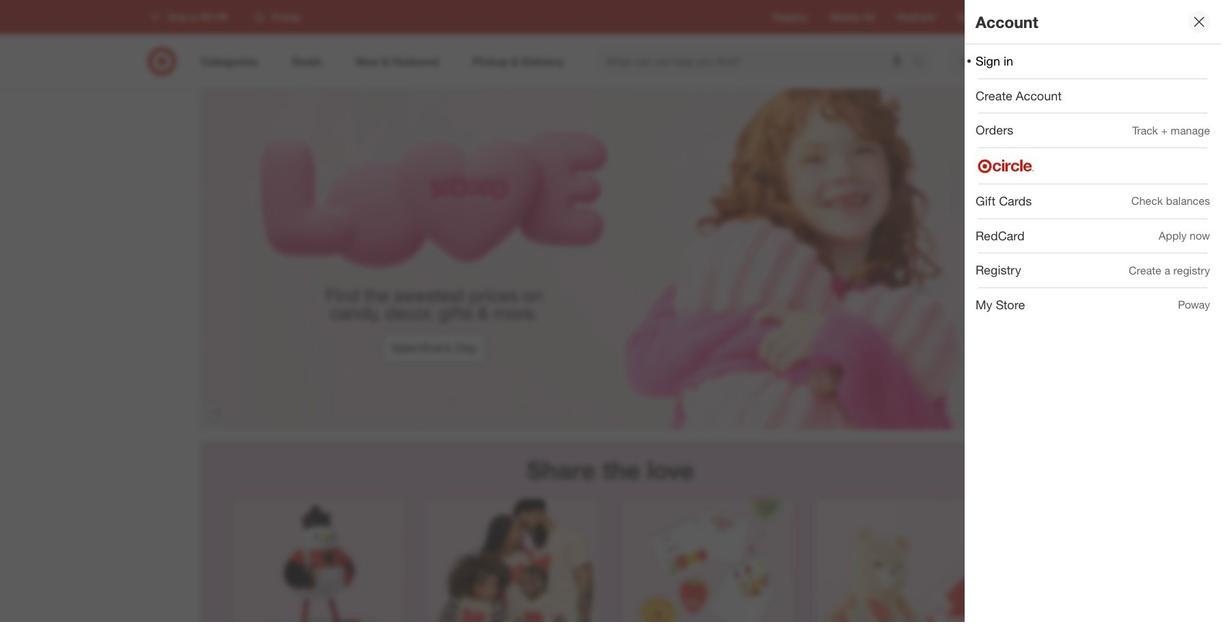 Task type: vqa. For each thing, say whether or not it's contained in the screenshot.
What Can We Help You Find? Suggestions Appear Below Search Box
yes



Task type: locate. For each thing, give the bounding box(es) containing it.
dialog
[[965, 0, 1221, 623]]



Task type: describe. For each thing, give the bounding box(es) containing it.
love image
[[200, 89, 1021, 431]]

What can we help you find? suggestions appear below search field
[[597, 46, 916, 77]]



